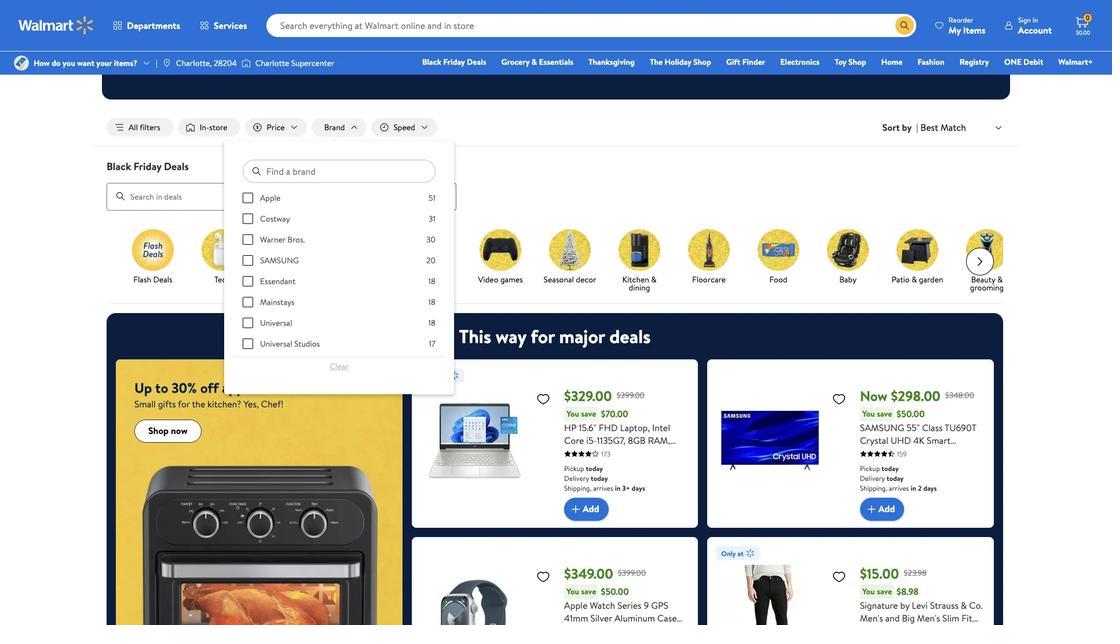 Task type: vqa. For each thing, say whether or not it's contained in the screenshot.
Aluminum
yes



Task type: describe. For each thing, give the bounding box(es) containing it.
brand button
[[311, 118, 367, 137]]

black inside black friday deals 'link'
[[422, 56, 441, 68]]

add button for now
[[860, 498, 904, 521]]

Walmart Site-Wide search field
[[266, 14, 916, 37]]

laptop,
[[620, 422, 650, 434]]

add for $329.00
[[583, 503, 599, 516]]

departments
[[127, 19, 180, 32]]

Search search field
[[266, 14, 916, 37]]

kitchen & dining
[[622, 274, 657, 293]]

charlotte,
[[176, 57, 212, 69]]

checks.
[[550, 63, 572, 73]]

gift finder
[[726, 56, 765, 68]]

mainstays
[[260, 297, 295, 308]]

patio & garden
[[892, 274, 943, 285]]

electronics
[[781, 56, 820, 68]]

co.
[[969, 599, 983, 612]]

$348.00
[[945, 390, 975, 401]]

you for apple
[[567, 586, 579, 598]]

essentials
[[539, 56, 574, 68]]

$349.00 group
[[421, 547, 689, 626]]

tech link
[[192, 229, 253, 286]]

pickup for $329.00
[[564, 464, 584, 474]]

speed button
[[372, 118, 437, 137]]

you save $70.00 hp 15.6" fhd laptop, intel core i5-1135g7, 8gb ram, 256gb ssd, silver, windows 11 home, 15-dy2795wm
[[564, 408, 685, 473]]

core
[[564, 434, 584, 447]]

in-
[[675, 63, 683, 73]]

series
[[618, 599, 642, 612]]

floorcare link
[[679, 229, 739, 286]]

& for grooming
[[998, 274, 1003, 285]]

charlotte, 28204
[[176, 57, 237, 69]]

shop baby image
[[827, 229, 869, 271]]

deals inside flash deals link
[[153, 274, 173, 285]]

pickup for now
[[860, 464, 880, 474]]

gift
[[726, 56, 741, 68]]

clear
[[330, 361, 349, 373]]

add for now
[[879, 503, 895, 516]]

don't
[[583, 34, 617, 54]]

reorder
[[949, 15, 973, 25]]

sign in to add to favorites list, samsung 55" class tu690t crystal uhd 4k smart television - un55tu690tfxza (new) image
[[832, 392, 846, 406]]

0 vertical spatial fashion
[[918, 56, 945, 68]]

51
[[429, 192, 436, 204]]

shop seasonal image
[[549, 229, 591, 271]]

seasonal decor link
[[540, 229, 600, 286]]

Search in deals search field
[[107, 183, 457, 211]]

0 vertical spatial fashion link
[[913, 56, 950, 68]]

services button
[[190, 12, 257, 39]]

small
[[134, 398, 156, 411]]

group containing apple
[[243, 192, 436, 610]]

gift finder link
[[721, 56, 771, 68]]

31
[[429, 213, 436, 225]]

1 men's from the left
[[860, 612, 883, 625]]

sign in to add to favorites list, apple watch series 9 gps 41mm silver aluminum case with storm blue sport band - s/m image
[[536, 570, 550, 584]]

you
[[63, 57, 75, 69]]

black friday deals inside 'link'
[[422, 56, 486, 68]]

i5-
[[586, 434, 597, 447]]

deals inside black friday deals 'link'
[[467, 56, 486, 68]]

173
[[601, 449, 611, 459]]

you save $50.00 apple watch series 9 gps 41mm silver aluminum case with storm blue sport band
[[564, 586, 681, 626]]

top
[[524, 34, 545, 54]]

shop inside button
[[148, 425, 169, 438]]

costway
[[260, 213, 290, 225]]

sign in to add to favorites list, signature by levi strauss & co. men's and big men's slim fit jeans image
[[832, 570, 846, 584]]

gifts.
[[549, 34, 580, 54]]

$0.00
[[1076, 28, 1090, 36]]

you for hp
[[567, 408, 579, 420]]

sort and filter section element
[[93, 109, 1020, 146]]

search image
[[116, 192, 125, 201]]

essendant
[[260, 276, 296, 287]]

you for signature
[[862, 586, 875, 598]]

beauty & grooming link
[[957, 229, 1017, 294]]

best
[[921, 121, 939, 134]]

grocery
[[501, 56, 530, 68]]

epic savings. top gifts. don't miss it!
[[444, 34, 664, 54]]

shipping, for now
[[860, 484, 888, 493]]

quantities.
[[437, 63, 468, 73]]

supplies
[[488, 63, 512, 73]]

studios
[[294, 338, 320, 350]]

epic
[[444, 34, 470, 54]]

$15.00
[[860, 564, 899, 584]]

flash deals image
[[132, 229, 174, 271]]

video
[[478, 274, 499, 285]]

store
[[209, 122, 227, 133]]

games
[[500, 274, 523, 285]]

un55tu690tfxza
[[907, 447, 984, 460]]

save for samsung
[[877, 408, 892, 420]]

grooming
[[970, 282, 1004, 293]]

days for now $298.00
[[924, 484, 937, 493]]

days for $329.00
[[632, 484, 645, 493]]

supercenter
[[291, 57, 335, 69]]

patio & garden link
[[888, 229, 948, 286]]

thanksgiving link
[[583, 56, 640, 68]]

search icon image
[[900, 21, 909, 30]]

arrives for $329.00
[[593, 484, 613, 493]]

18 for essendant
[[428, 276, 436, 287]]

next slide for chipmodulewithimages list image
[[966, 248, 994, 276]]

apple inside you save $50.00 apple watch series 9 gps 41mm silver aluminum case with storm blue sport band
[[564, 599, 588, 612]]

toy
[[835, 56, 847, 68]]

food
[[770, 274, 788, 285]]

pickup today delivery today shipping, arrives in 3+ days
[[564, 464, 645, 493]]

1 horizontal spatial shop
[[694, 56, 711, 68]]

departments button
[[103, 12, 190, 39]]

& for essentials
[[532, 56, 537, 68]]

save for signature
[[877, 586, 892, 598]]

speed
[[394, 122, 415, 133]]

(new)
[[860, 460, 884, 473]]

universal studios
[[260, 338, 320, 350]]

flash deals
[[133, 274, 173, 285]]

shop video games image
[[480, 229, 521, 271]]

reorder my items
[[949, 15, 986, 36]]

toy shop
[[835, 56, 866, 68]]

shop toys image
[[271, 229, 313, 271]]

walmart+ link
[[1053, 56, 1098, 68]]

one debit
[[1004, 56, 1044, 68]]

0
[[1086, 13, 1090, 23]]

this way for major deals
[[459, 324, 651, 349]]

$329.00 $399.00
[[564, 386, 645, 406]]

price
[[267, 122, 285, 133]]

registry
[[960, 56, 989, 68]]

delivery for $329.00
[[564, 474, 589, 484]]

seasonal decor
[[544, 274, 596, 285]]

 image for charlotte supercenter
[[242, 57, 251, 69]]

this
[[459, 324, 491, 349]]

thanksgiving
[[589, 56, 635, 68]]

sign in to add to favorites list, hp 15.6" fhd laptop, intel core i5-1135g7, 8gb ram, 256gb ssd, silver, windows 11 home, 15-dy2795wm image
[[536, 392, 550, 406]]

you save $8.98 signature by levi strauss & co. men's and big men's slim fit jeans
[[860, 586, 983, 626]]

$15.00 $23.98
[[860, 564, 927, 584]]

select
[[574, 63, 593, 73]]

1135g7,
[[597, 434, 626, 447]]

shop tech image
[[202, 229, 243, 271]]

limited
[[413, 63, 435, 73]]

jeans
[[860, 625, 882, 626]]

warner bros.
[[260, 234, 305, 246]]

you for samsung
[[862, 408, 875, 420]]

shop kitchen & dining image
[[619, 229, 660, 271]]

friday inside 'link'
[[443, 56, 465, 68]]

kitchen?
[[208, 398, 241, 411]]

shop patio & garden image
[[897, 229, 939, 271]]

18 for universal
[[428, 318, 436, 329]]

0 vertical spatial |
[[156, 57, 157, 69]]



Task type: locate. For each thing, give the bounding box(es) containing it.
$50.00
[[897, 408, 925, 421], [601, 586, 629, 599]]

Black Friday Deals search field
[[93, 159, 1020, 211]]

clear button
[[243, 358, 436, 376]]

& inside patio & garden link
[[912, 274, 917, 285]]

add
[[583, 503, 599, 516], [879, 503, 895, 516]]

 image left charlotte,
[[162, 59, 171, 68]]

save down now
[[877, 408, 892, 420]]

1 universal from the top
[[260, 318, 292, 329]]

you save $50.00 samsung 55" class tu690t crystal uhd 4k smart television - un55tu690tfxza (new)
[[860, 408, 984, 473]]

home,
[[564, 460, 591, 473]]

 image right 28204
[[242, 57, 251, 69]]

2 add button from the left
[[860, 498, 904, 521]]

friday down "filters"
[[134, 159, 161, 174]]

pickup down television
[[860, 464, 880, 474]]

0 vertical spatial black friday deals
[[422, 56, 486, 68]]

0 vertical spatial $50.00
[[897, 408, 925, 421]]

shop left now
[[148, 425, 169, 438]]

1 vertical spatial black friday deals
[[107, 159, 189, 174]]

0 horizontal spatial apple
[[260, 192, 281, 204]]

you inside you save $50.00 apple watch series 9 gps 41mm silver aluminum case with storm blue sport band
[[567, 586, 579, 598]]

1 vertical spatial $50.00
[[601, 586, 629, 599]]

1 arrives from the left
[[593, 484, 613, 493]]

1 vertical spatial universal
[[260, 338, 292, 350]]

0 horizontal spatial add button
[[564, 498, 609, 521]]

add button down "pickup today delivery today shipping, arrives in 3+ days"
[[564, 498, 609, 521]]

1 vertical spatial fashion
[[418, 274, 444, 285]]

black up search icon
[[107, 159, 131, 174]]

1 horizontal spatial shipping,
[[860, 484, 888, 493]]

pickup down the 256gb
[[564, 464, 584, 474]]

days right "3+"
[[632, 484, 645, 493]]

bros.
[[288, 234, 305, 246]]

1 horizontal spatial add
[[879, 503, 895, 516]]

storm
[[584, 625, 608, 626]]

1 add button from the left
[[564, 498, 609, 521]]

today
[[586, 464, 603, 474], [882, 464, 899, 474], [591, 474, 608, 484], [887, 474, 904, 484]]

delivery inside the pickup today delivery today shipping, arrives in 2 days
[[860, 474, 885, 484]]

fashion down 20
[[418, 274, 444, 285]]

2 arrives from the left
[[889, 484, 909, 493]]

2 pickup from the left
[[860, 464, 880, 474]]

0 horizontal spatial delivery
[[564, 474, 589, 484]]

0 horizontal spatial in
[[615, 484, 621, 493]]

1 horizontal spatial add button
[[860, 498, 904, 521]]

$50.00 for watch
[[601, 586, 629, 599]]

| inside sort and filter section element
[[917, 121, 918, 134]]

0 vertical spatial $399.00
[[617, 390, 645, 401]]

1 vertical spatial black
[[107, 159, 131, 174]]

arrives inside "pickup today delivery today shipping, arrives in 3+ days"
[[593, 484, 613, 493]]

no
[[527, 63, 536, 73]]

rain
[[537, 63, 549, 73]]

1 horizontal spatial in
[[911, 484, 917, 493]]

arrives left 2 on the bottom of the page
[[889, 484, 909, 493]]

1 horizontal spatial samsung
[[860, 422, 905, 434]]

$329.00 group
[[421, 369, 689, 521]]

0 vertical spatial apple
[[260, 192, 281, 204]]

days inside the pickup today delivery today shipping, arrives in 2 days
[[924, 484, 937, 493]]

fashion link down 31
[[401, 229, 461, 286]]

group
[[243, 192, 436, 610]]

& right patio
[[912, 274, 917, 285]]

1 days from the left
[[632, 484, 645, 493]]

$399.00 up series
[[618, 568, 646, 579]]

the holiday shop
[[650, 56, 711, 68]]

sport
[[630, 625, 653, 626]]

0 horizontal spatial $50.00
[[601, 586, 629, 599]]

watch
[[590, 599, 615, 612]]

black friday deals down epic
[[422, 56, 486, 68]]

in inside the pickup today delivery today shipping, arrives in 2 days
[[911, 484, 917, 493]]

1 horizontal spatial apple
[[564, 599, 588, 612]]

black friday deals
[[422, 56, 486, 68], [107, 159, 189, 174]]

toys link
[[262, 229, 322, 286]]

you inside you save $8.98 signature by levi strauss & co. men's and big men's slim fit jeans
[[862, 586, 875, 598]]

$399.00 up the $70.00
[[617, 390, 645, 401]]

add to cart image
[[865, 503, 879, 517]]

$399.00 for $329.00
[[617, 390, 645, 401]]

1 horizontal spatial $50.00
[[897, 408, 925, 421]]

0 vertical spatial for
[[531, 324, 555, 349]]

in-store
[[200, 122, 227, 133]]

0 horizontal spatial black friday deals
[[107, 159, 189, 174]]

shipping, up add to cart icon
[[860, 484, 888, 493]]

1 horizontal spatial black
[[422, 56, 441, 68]]

apple up costway in the left top of the page
[[260, 192, 281, 204]]

in for $329.00
[[615, 484, 621, 493]]

2 in from the left
[[911, 484, 917, 493]]

friday
[[443, 56, 465, 68], [134, 159, 161, 174]]

0 horizontal spatial friday
[[134, 159, 161, 174]]

18 for mainstays
[[428, 297, 436, 308]]

men's right big
[[917, 612, 940, 625]]

fashion link right home link
[[913, 56, 950, 68]]

$399.00 inside $349.00 $399.00
[[618, 568, 646, 579]]

$23.98
[[904, 568, 927, 579]]

universal left studios
[[260, 338, 292, 350]]

0 horizontal spatial for
[[178, 398, 190, 411]]

in left "3+"
[[615, 484, 621, 493]]

1 vertical spatial 18
[[428, 297, 436, 308]]

by down $8.98
[[900, 599, 910, 612]]

$399.00 inside $329.00 $399.00
[[617, 390, 645, 401]]

& left rain
[[532, 56, 537, 68]]

0 horizontal spatial days
[[632, 484, 645, 493]]

$50.00 up watch
[[601, 586, 629, 599]]

in left 2 on the bottom of the page
[[911, 484, 917, 493]]

 image left how
[[14, 56, 29, 71]]

tu690t
[[945, 422, 977, 434]]

save inside you save $50.00 apple watch series 9 gps 41mm silver aluminum case with storm blue sport band
[[581, 586, 596, 598]]

2 vertical spatial 18
[[428, 318, 436, 329]]

$349.00
[[564, 564, 613, 584]]

0 vertical spatial samsung
[[260, 255, 299, 267]]

add button inside $329.00 group
[[564, 498, 609, 521]]

samsung up essendant
[[260, 255, 299, 267]]

black left while
[[422, 56, 441, 68]]

None checkbox
[[243, 214, 253, 224], [243, 256, 253, 266], [243, 297, 253, 308], [243, 318, 253, 329], [243, 339, 253, 349], [243, 214, 253, 224], [243, 256, 253, 266], [243, 297, 253, 308], [243, 318, 253, 329], [243, 339, 253, 349]]

you inside the you save $50.00 samsung 55" class tu690t crystal uhd 4k smart television - un55tu690tfxza (new)
[[862, 408, 875, 420]]

class
[[922, 422, 943, 434]]

friday inside search box
[[134, 159, 161, 174]]

days inside "pickup today delivery today shipping, arrives in 3+ days"
[[632, 484, 645, 493]]

1 vertical spatial friday
[[134, 159, 161, 174]]

1 pickup from the left
[[564, 464, 584, 474]]

$399.00 for $349.00
[[618, 568, 646, 579]]

delivery down (new)
[[860, 474, 885, 484]]

friday down epic
[[443, 56, 465, 68]]

1 vertical spatial apple
[[564, 599, 588, 612]]

pickup inside the pickup today delivery today shipping, arrives in 2 days
[[860, 464, 880, 474]]

2 men's from the left
[[917, 612, 940, 625]]

black friday deals down "filters"
[[107, 159, 189, 174]]

brand
[[324, 122, 345, 133]]

0 horizontal spatial add
[[583, 503, 599, 516]]

0 vertical spatial 18
[[428, 276, 436, 287]]

flash
[[133, 274, 151, 285]]

pickup inside "pickup today delivery today shipping, arrives in 3+ days"
[[564, 464, 584, 474]]

| right items?
[[156, 57, 157, 69]]

add button for $329.00
[[564, 498, 609, 521]]

apple up with
[[564, 599, 588, 612]]

1 vertical spatial for
[[178, 398, 190, 411]]

you inside you save $70.00 hp 15.6" fhd laptop, intel core i5-1135g7, 8gb ram, 256gb ssd, silver, windows 11 home, 15-dy2795wm
[[567, 408, 579, 420]]

0 horizontal spatial fashion link
[[401, 229, 461, 286]]

toy shop link
[[830, 56, 872, 68]]

universal down mainstays at the top left of page
[[260, 318, 292, 329]]

shipping, for $329.00
[[564, 484, 592, 493]]

electronics link
[[775, 56, 825, 68]]

shipping, inside "pickup today delivery today shipping, arrives in 3+ days"
[[564, 484, 592, 493]]

strauss
[[930, 599, 959, 612]]

deals down in-store button at the top
[[164, 159, 189, 174]]

all filters
[[129, 122, 160, 133]]

best match button
[[918, 120, 1006, 135]]

1 in from the left
[[615, 484, 621, 493]]

1 horizontal spatial for
[[531, 324, 555, 349]]

0 horizontal spatial samsung
[[260, 255, 299, 267]]

days right 2 on the bottom of the page
[[924, 484, 937, 493]]

1 shipping, from the left
[[564, 484, 592, 493]]

0 horizontal spatial black
[[107, 159, 131, 174]]

0 horizontal spatial pickup
[[564, 464, 584, 474]]

0 vertical spatial friday
[[443, 56, 465, 68]]

1 vertical spatial $399.00
[[618, 568, 646, 579]]

holiday
[[665, 56, 692, 68]]

now
[[860, 386, 888, 406]]

3 18 from the top
[[428, 318, 436, 329]]

men's left "and"
[[860, 612, 883, 625]]

save down '$349.00'
[[581, 586, 596, 598]]

fit
[[962, 612, 973, 625]]

charlotte supercenter
[[255, 57, 335, 69]]

uhd
[[891, 434, 911, 447]]

only at
[[721, 549, 744, 559]]

account
[[1018, 23, 1052, 36]]

1 delivery from the left
[[564, 474, 589, 484]]

save inside the you save $50.00 samsung 55" class tu690t crystal uhd 4k smart television - un55tu690tfxza (new)
[[877, 408, 892, 420]]

& for dining
[[651, 274, 657, 285]]

hp
[[564, 422, 577, 434]]

1 horizontal spatial fashion
[[918, 56, 945, 68]]

home
[[882, 56, 903, 68]]

store.
[[683, 63, 700, 73]]

| left best
[[917, 121, 918, 134]]

tech
[[214, 274, 231, 285]]

Find a brand search field
[[243, 160, 436, 183]]

2 horizontal spatial shop
[[849, 56, 866, 68]]

1 add from the left
[[583, 503, 599, 516]]

1 horizontal spatial days
[[924, 484, 937, 493]]

$50.00 inside the you save $50.00 samsung 55" class tu690t crystal uhd 4k smart television - un55tu690tfxza (new)
[[897, 408, 925, 421]]

all
[[129, 122, 138, 133]]

for left 'the' at the left bottom
[[178, 398, 190, 411]]

apple inside group
[[260, 192, 281, 204]]

1 horizontal spatial |
[[917, 121, 918, 134]]

& inside you save $8.98 signature by levi strauss & co. men's and big men's slim fit jeans
[[961, 599, 967, 612]]

black inside black friday deals search box
[[107, 159, 131, 174]]

delivery inside "pickup today delivery today shipping, arrives in 3+ days"
[[564, 474, 589, 484]]

appliances
[[222, 378, 286, 398]]

grocery & essentials link
[[496, 56, 579, 68]]

1 vertical spatial deals
[[164, 159, 189, 174]]

add inside $329.00 group
[[583, 503, 599, 516]]

-
[[901, 447, 905, 460]]

deals right flash
[[153, 274, 173, 285]]

shop floorcare image
[[688, 229, 730, 271]]

major
[[559, 324, 605, 349]]

2 shipping, from the left
[[860, 484, 888, 493]]

television
[[860, 447, 899, 460]]

0 horizontal spatial shop
[[148, 425, 169, 438]]

samsung up television
[[860, 422, 905, 434]]

patio
[[892, 274, 910, 285]]

days
[[632, 484, 645, 493], [924, 484, 937, 493]]

1 horizontal spatial pickup
[[860, 464, 880, 474]]

0 vertical spatial black
[[422, 56, 441, 68]]

None checkbox
[[243, 193, 253, 203], [243, 235, 253, 245], [243, 276, 253, 287], [243, 193, 253, 203], [243, 235, 253, 245], [243, 276, 253, 287]]

walmart image
[[19, 16, 94, 35]]

add down the pickup today delivery today shipping, arrives in 2 days
[[879, 503, 895, 516]]

 image
[[14, 56, 29, 71], [242, 57, 251, 69], [162, 59, 171, 68]]

do
[[52, 57, 61, 69]]

up
[[134, 378, 152, 398]]

0 horizontal spatial |
[[156, 57, 157, 69]]

2 days from the left
[[924, 484, 937, 493]]

 image for how do you want your items?
[[14, 56, 29, 71]]

2
[[918, 484, 922, 493]]

silver
[[590, 612, 612, 625]]

& inside kitchen & dining
[[651, 274, 657, 285]]

0 horizontal spatial arrives
[[593, 484, 613, 493]]

universal for universal studios
[[260, 338, 292, 350]]

save inside you save $70.00 hp 15.6" fhd laptop, intel core i5-1135g7, 8gb ram, 256gb ssd, silver, windows 11 home, 15-dy2795wm
[[581, 408, 596, 420]]

15.6"
[[579, 422, 597, 434]]

savings.
[[473, 34, 521, 54]]

$50.00 up 55" on the right bottom
[[897, 408, 925, 421]]

garden
[[919, 274, 943, 285]]

save inside you save $8.98 signature by levi strauss & co. men's and big men's slim fit jeans
[[877, 586, 892, 598]]

18
[[428, 276, 436, 287], [428, 297, 436, 308], [428, 318, 436, 329]]

baby
[[840, 274, 857, 285]]

& right beauty
[[998, 274, 1003, 285]]

0 horizontal spatial fashion
[[418, 274, 444, 285]]

 image for charlotte, 28204
[[162, 59, 171, 68]]

2 horizontal spatial  image
[[242, 57, 251, 69]]

shipping, inside the pickup today delivery today shipping, arrives in 2 days
[[860, 484, 888, 493]]

shop fashion image
[[410, 229, 452, 271]]

last.
[[513, 63, 525, 73]]

deals left supplies
[[467, 56, 486, 68]]

arrives down the 15-
[[593, 484, 613, 493]]

shop food image
[[758, 229, 799, 271]]

0 horizontal spatial  image
[[14, 56, 29, 71]]

black friday deals inside search box
[[107, 159, 189, 174]]

now
[[171, 425, 188, 438]]

0 vertical spatial by
[[902, 121, 912, 134]]

by right sort
[[902, 121, 912, 134]]

deals inside black friday deals search box
[[164, 159, 189, 174]]

0 vertical spatial universal
[[260, 318, 292, 329]]

delivery down home,
[[564, 474, 589, 484]]

1 horizontal spatial delivery
[[860, 474, 885, 484]]

by inside you save $8.98 signature by levi strauss & co. men's and big men's slim fit jeans
[[900, 599, 910, 612]]

you up the hp
[[567, 408, 579, 420]]

1 18 from the top
[[428, 276, 436, 287]]

delivery for now $298.00
[[860, 474, 885, 484]]

add button down the pickup today delivery today shipping, arrives in 2 days
[[860, 498, 904, 521]]

how
[[34, 57, 50, 69]]

you down '$349.00'
[[567, 586, 579, 598]]

by inside sort and filter section element
[[902, 121, 912, 134]]

kitchen
[[622, 274, 649, 285]]

2 universal from the top
[[260, 338, 292, 350]]

add to cart image
[[569, 503, 583, 517]]

for inside up to 30% off appliances small gifts for the kitchen? yes, chef!
[[178, 398, 190, 411]]

walmart black friday deals for days image
[[450, 0, 663, 20]]

0 horizontal spatial shipping,
[[564, 484, 592, 493]]

$50.00 for 55"
[[897, 408, 925, 421]]

& inside grocery & essentials link
[[532, 56, 537, 68]]

the
[[192, 398, 205, 411]]

1 vertical spatial samsung
[[860, 422, 905, 434]]

shop right toy
[[849, 56, 866, 68]]

arrives for now
[[889, 484, 909, 493]]

and
[[885, 612, 900, 625]]

1 vertical spatial |
[[917, 121, 918, 134]]

not
[[627, 63, 637, 73]]

silver,
[[615, 447, 639, 460]]

save for apple
[[581, 586, 596, 598]]

1 horizontal spatial black friday deals
[[422, 56, 486, 68]]

dy2795wm
[[605, 460, 649, 473]]

1 horizontal spatial arrives
[[889, 484, 909, 493]]

save up signature
[[877, 586, 892, 598]]

you down now
[[862, 408, 875, 420]]

arrives inside the pickup today delivery today shipping, arrives in 2 days
[[889, 484, 909, 493]]

in inside "pickup today delivery today shipping, arrives in 3+ days"
[[615, 484, 621, 493]]

1 horizontal spatial  image
[[162, 59, 171, 68]]

1 horizontal spatial fashion link
[[913, 56, 950, 68]]

may
[[613, 63, 625, 73]]

save for hp
[[581, 408, 596, 420]]

shop right holiday
[[694, 56, 711, 68]]

& inside beauty & grooming
[[998, 274, 1003, 285]]

1 vertical spatial fashion link
[[401, 229, 461, 286]]

0 horizontal spatial men's
[[860, 612, 883, 625]]

shop beauty & grooming image
[[966, 229, 1008, 271]]

you up signature
[[862, 586, 875, 598]]

yes,
[[244, 398, 259, 411]]

& left the co.
[[961, 599, 967, 612]]

2 18 from the top
[[428, 297, 436, 308]]

off
[[200, 378, 219, 398]]

deals
[[467, 56, 486, 68], [164, 159, 189, 174], [153, 274, 173, 285]]

0 vertical spatial deals
[[467, 56, 486, 68]]

1 vertical spatial by
[[900, 599, 910, 612]]

fashion right home link
[[918, 56, 945, 68]]

samsung inside the you save $50.00 samsung 55" class tu690t crystal uhd 4k smart television - un55tu690tfxza (new)
[[860, 422, 905, 434]]

2 vertical spatial deals
[[153, 274, 173, 285]]

1 horizontal spatial men's
[[917, 612, 940, 625]]

want
[[77, 57, 94, 69]]

for right way
[[531, 324, 555, 349]]

2 add from the left
[[879, 503, 895, 516]]

universal
[[260, 318, 292, 329], [260, 338, 292, 350]]

& for garden
[[912, 274, 917, 285]]

up to 30% off appliances small gifts for the kitchen? yes, chef!
[[134, 378, 286, 411]]

$50.00 inside you save $50.00 apple watch series 9 gps 41mm silver aluminum case with storm blue sport band
[[601, 586, 629, 599]]

charlotte
[[255, 57, 289, 69]]

the holiday shop link
[[645, 56, 717, 68]]

shipping, up add to cart image
[[564, 484, 592, 493]]

$399.00
[[617, 390, 645, 401], [618, 568, 646, 579]]

save up 15.6"
[[581, 408, 596, 420]]

samsung inside group
[[260, 255, 299, 267]]

2 delivery from the left
[[860, 474, 885, 484]]

add down "pickup today delivery today shipping, arrives in 3+ days"
[[583, 503, 599, 516]]

$15.00 group
[[717, 547, 985, 626]]

in for now
[[911, 484, 917, 493]]

1 horizontal spatial friday
[[443, 56, 465, 68]]

universal for universal
[[260, 318, 292, 329]]

& right dining
[[651, 274, 657, 285]]

levi
[[912, 599, 928, 612]]



